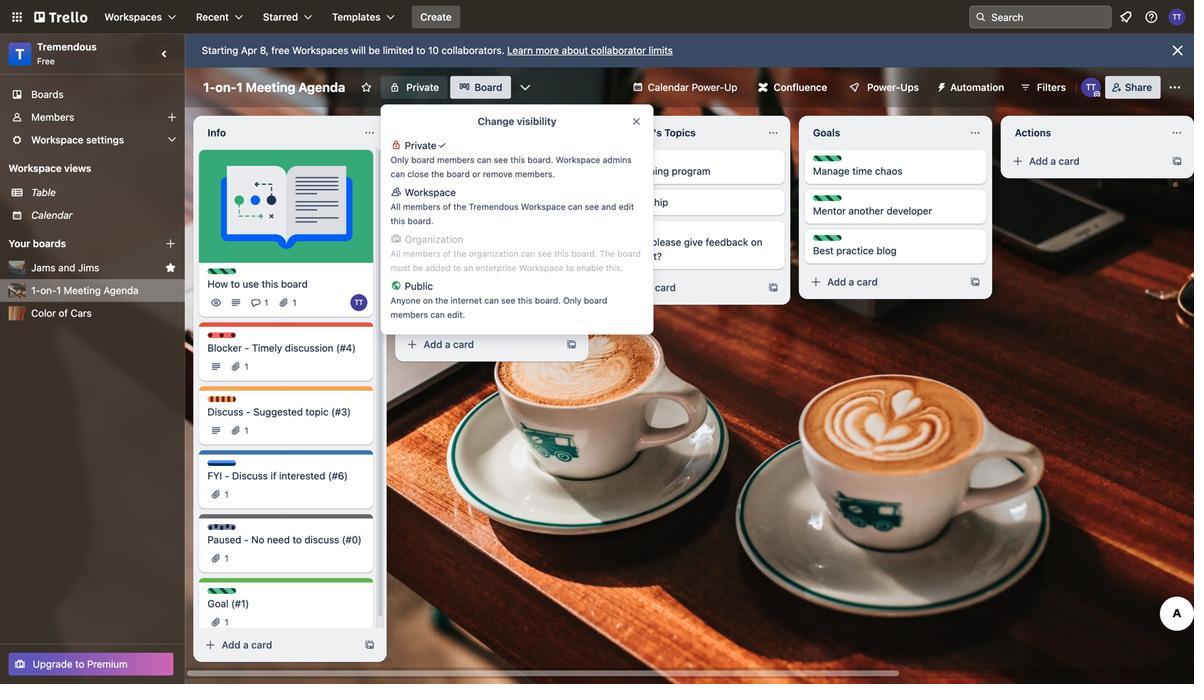 Task type: locate. For each thing, give the bounding box(es) containing it.
Info text field
[[199, 122, 358, 144]]

timely
[[252, 342, 282, 354]]

discuss inside discuss new training program
[[626, 156, 658, 166]]

starting
[[202, 44, 238, 56]]

1 vertical spatial on
[[752, 237, 763, 248]]

discuss up 'some'
[[424, 265, 456, 275]]

this right use
[[262, 278, 279, 290]]

this up x, at the top left of the page
[[511, 155, 525, 165]]

close
[[408, 169, 429, 179]]

0 vertical spatial 1-on-1 meeting agenda
[[203, 80, 345, 95]]

your boards
[[9, 238, 66, 250]]

admins
[[603, 155, 632, 165]]

workspace
[[31, 134, 84, 146], [556, 155, 601, 165], [9, 163, 62, 174], [405, 187, 456, 198], [521, 202, 566, 212], [519, 263, 564, 273]]

anyone on the internet can see this board. only board members can edit.
[[391, 296, 608, 320]]

0 vertical spatial tremendous
[[37, 41, 97, 53]]

all for workspace
[[391, 202, 401, 212]]

premium
[[87, 659, 128, 671]]

paused paused - no need to discuss (#0)
[[208, 526, 362, 546]]

see up remove
[[494, 155, 508, 165]]

blocker inside blocker the team is stuck on x, how can we move forward?
[[424, 156, 455, 166]]

of down months.
[[443, 249, 451, 259]]

the up move
[[410, 165, 427, 177]]

if left interested
[[271, 471, 277, 482]]

only board members can see this board. workspace admins can close the board or remove members.
[[391, 155, 632, 179]]

terry turtle (terryturtle) image left anyone
[[351, 294, 368, 312]]

board inside anyone on the internet can see this board. only board members can edit.
[[584, 296, 608, 306]]

how to use this board link
[[208, 277, 365, 292]]

calendar power-up
[[648, 81, 738, 93]]

can
[[477, 155, 492, 165], [541, 165, 558, 177], [391, 169, 405, 179], [568, 202, 583, 212], [521, 249, 536, 259], [456, 273, 473, 285], [485, 296, 499, 306], [431, 310, 445, 320]]

to inside paused paused - no need to discuss (#0)
[[293, 535, 302, 546]]

power- up the goals text box
[[868, 81, 901, 93]]

templates button
[[324, 6, 404, 28]]

a down the practice
[[849, 276, 855, 288]]

the up my
[[454, 202, 467, 212]]

0 horizontal spatial agenda
[[104, 285, 139, 297]]

0 vertical spatial meeting
[[246, 80, 296, 95]]

color: orange, title: "discuss" element
[[612, 156, 658, 166], [410, 210, 456, 221], [612, 227, 658, 238], [410, 264, 456, 275], [208, 397, 254, 408]]

1 horizontal spatial workspaces
[[292, 44, 349, 56]]

create from template… image for can you please give feedback on the report?
[[768, 282, 780, 294]]

on right feedback
[[752, 237, 763, 248]]

if right velocity
[[553, 273, 559, 285]]

discuss left interested
[[232, 471, 268, 482]]

0 horizontal spatial color: red, title: "blocker" element
[[208, 333, 253, 344]]

1 horizontal spatial tremendous
[[469, 202, 519, 212]]

1- down "starting"
[[203, 80, 216, 95]]

0 horizontal spatial only
[[391, 155, 409, 165]]

1 horizontal spatial color: red, title: "blocker" element
[[410, 156, 455, 166]]

the up move
[[431, 169, 444, 179]]

color: orange, title: "discuss" element for you
[[612, 227, 658, 238]]

discuss up report?
[[626, 228, 658, 238]]

goal goal (#1)
[[208, 590, 249, 610]]

2 power- from the left
[[868, 81, 901, 93]]

1 down discuss discuss - suggested topic (#3)
[[245, 426, 249, 436]]

anyone
[[391, 296, 421, 306]]

terry turtle (terryturtle) image
[[1169, 9, 1186, 26], [351, 294, 368, 312]]

workspace up velocity
[[519, 263, 564, 273]]

1 horizontal spatial 1-on-1 meeting agenda
[[203, 80, 345, 95]]

1 horizontal spatial if
[[553, 273, 559, 285]]

1 down goal how to use this board
[[265, 298, 269, 308]]

board.
[[528, 155, 554, 165], [408, 216, 434, 226], [572, 249, 598, 259], [535, 296, 561, 306]]

card for best practice blog's create from template… image
[[857, 276, 878, 288]]

see down improve
[[502, 296, 516, 306]]

use
[[243, 278, 259, 290]]

add down actions
[[1030, 155, 1049, 167]]

0 vertical spatial 1-
[[203, 80, 216, 95]]

add a card for create from template… image related to i think we can improve velocity if we make some tooling changes.
[[424, 339, 474, 351]]

can inside discuss i think we can improve velocity if we make some tooling changes.
[[456, 273, 473, 285]]

goal inside goal manage time chaos
[[828, 156, 847, 166]]

add a card button down goal (#1) link
[[199, 634, 356, 657]]

open information menu image
[[1145, 10, 1159, 24]]

remove
[[483, 169, 513, 179]]

0 horizontal spatial on
[[423, 296, 433, 306]]

0 vertical spatial calendar
[[648, 81, 690, 93]]

your boards with 3 items element
[[9, 235, 144, 253]]

on
[[493, 165, 505, 177], [752, 237, 763, 248], [423, 296, 433, 306]]

color: green, title: "goal" element left use
[[208, 269, 241, 280]]

color: orange, title: "discuss" element up color: blue, title: "fyi" 'element'
[[208, 397, 254, 408]]

all inside all members of the tremendous workspace can see and edit this board.
[[391, 202, 401, 212]]

- for blocker
[[245, 342, 249, 354]]

only inside only board members can see this board. workspace admins can close the board or remove members.
[[391, 155, 409, 165]]

goal down mentor in the top right of the page
[[828, 236, 847, 246]]

1 vertical spatial 1-on-1 meeting agenda
[[31, 285, 139, 297]]

the inside discuss can you please give feedback on the report?
[[612, 251, 627, 262]]

add a card button for best practice blog
[[805, 271, 962, 294]]

add a card button
[[1007, 150, 1164, 173], [805, 271, 962, 294], [603, 277, 760, 299], [401, 334, 558, 356], [199, 634, 356, 657]]

create from template… image
[[970, 277, 982, 288], [768, 282, 780, 294], [566, 339, 578, 351], [364, 640, 376, 652]]

1 vertical spatial only
[[564, 296, 582, 306]]

1 vertical spatial all
[[391, 249, 401, 259]]

a for best practice blog's create from template… image
[[849, 276, 855, 288]]

1- inside board name text box
[[203, 80, 216, 95]]

0 vertical spatial agenda
[[299, 80, 345, 95]]

2 all from the top
[[391, 249, 401, 259]]

goal down color: black, title: "paused" element
[[222, 590, 241, 600]]

private
[[407, 81, 439, 93], [405, 140, 437, 152]]

can down the feedback?
[[521, 249, 536, 259]]

power- up manager's topics text field
[[692, 81, 725, 93]]

of left cars
[[59, 308, 68, 319]]

1 vertical spatial 1-
[[31, 285, 40, 297]]

1-on-1 meeting agenda inside board name text box
[[203, 80, 345, 95]]

close popover image
[[631, 116, 643, 127]]

0 vertical spatial all
[[391, 202, 401, 212]]

1 horizontal spatial terry turtle (terryturtle) image
[[1169, 9, 1186, 26]]

- inside paused paused - no need to discuss (#0)
[[244, 535, 249, 546]]

1 vertical spatial of
[[443, 249, 451, 259]]

jims
[[78, 262, 99, 274]]

add a card button down the blog
[[805, 271, 962, 294]]

workspace inside only board members can see this board. workspace admins can close the board or remove members.
[[556, 155, 601, 165]]

1 down goal goal (#1)
[[225, 618, 229, 628]]

add a card button down can you please give feedback on the report? link
[[603, 277, 760, 299]]

free
[[37, 56, 55, 66]]

on inside discuss can you please give feedback on the report?
[[752, 237, 763, 248]]

2 vertical spatial on
[[423, 296, 433, 306]]

t
[[15, 46, 24, 62]]

-
[[245, 342, 249, 354], [246, 407, 251, 418], [225, 471, 230, 482], [244, 535, 249, 546]]

- up color: black, title: "paused" element
[[225, 471, 230, 482]]

1 horizontal spatial 1-
[[203, 80, 216, 95]]

1 horizontal spatial meeting
[[246, 80, 296, 95]]

feedback?
[[489, 234, 537, 245]]

goals
[[481, 219, 506, 231]]

of for workspace
[[443, 202, 451, 212]]

1 vertical spatial calendar
[[31, 209, 73, 221]]

starred icon image
[[165, 262, 176, 274]]

up
[[725, 81, 738, 93]]

workspaces inside 'popup button'
[[105, 11, 162, 23]]

board down enable
[[584, 296, 608, 306]]

agenda inside board name text box
[[299, 80, 345, 95]]

members inside anyone on the internet can see this board. only board members can edit.
[[391, 310, 428, 320]]

1 vertical spatial color: red, title: "blocker" element
[[208, 333, 253, 344]]

0 horizontal spatial on-
[[40, 285, 56, 297]]

new
[[612, 165, 632, 177]]

1 vertical spatial on-
[[40, 285, 56, 297]]

1 horizontal spatial the
[[600, 249, 615, 259]]

0 notifications image
[[1118, 9, 1135, 26]]

goal left 'time'
[[828, 156, 847, 166]]

workspace up table
[[9, 163, 62, 174]]

be up think
[[413, 263, 423, 273]]

0 horizontal spatial 1-on-1 meeting agenda
[[31, 285, 139, 297]]

goal inside goal best practice blog
[[828, 236, 847, 246]]

1 vertical spatial agenda
[[104, 285, 139, 297]]

0 horizontal spatial workspaces
[[105, 11, 162, 23]]

agenda
[[299, 80, 345, 95], [104, 285, 139, 297]]

board. inside only board members can see this board. workspace admins can close the board or remove members.
[[528, 155, 554, 165]]

manager's
[[612, 127, 662, 139]]

actions
[[1016, 127, 1052, 139]]

can up stuck
[[477, 155, 492, 165]]

1-on-1 meeting agenda down free
[[203, 80, 345, 95]]

fyi
[[222, 462, 235, 472], [208, 471, 222, 482]]

0 horizontal spatial tremendous
[[37, 41, 97, 53]]

workspace down 'close'
[[405, 187, 456, 198]]

add for best practice blog's create from template… image
[[828, 276, 847, 288]]

of inside all members of the tremendous workspace can see and edit this board.
[[443, 202, 451, 212]]

- left the suggested
[[246, 407, 251, 418]]

- for fyi
[[225, 471, 230, 482]]

Actions text field
[[1007, 122, 1167, 144]]

0 vertical spatial and
[[602, 202, 617, 212]]

color: red, title: "blocker" element
[[410, 156, 455, 166], [208, 333, 253, 344]]

1 vertical spatial tremendous
[[469, 202, 519, 212]]

1 horizontal spatial and
[[602, 202, 617, 212]]

see up velocity
[[538, 249, 552, 259]]

this left i've
[[391, 216, 406, 226]]

goal inside goal mentor another developer
[[828, 196, 847, 206]]

of up drafted
[[443, 202, 451, 212]]

0 horizontal spatial be
[[369, 44, 380, 56]]

on-
[[216, 80, 237, 95], [40, 285, 56, 297]]

this inside goal how to use this board
[[262, 278, 279, 290]]

paused left need
[[222, 526, 252, 536]]

add
[[1030, 155, 1049, 167], [828, 276, 847, 288], [626, 282, 645, 294], [424, 339, 443, 351], [222, 640, 241, 652]]

and left jims
[[58, 262, 75, 274]]

agenda up color of cars link
[[104, 285, 139, 297]]

all inside all members of the organization can see this board. the board must be added to an enterprise workspace to enable this.
[[391, 249, 401, 259]]

all
[[391, 202, 401, 212], [391, 249, 401, 259]]

calendar down table
[[31, 209, 73, 221]]

color: green, title: "goal" element
[[814, 156, 847, 166], [814, 196, 847, 206], [814, 235, 847, 246], [208, 269, 241, 280], [208, 589, 241, 600]]

edit.
[[448, 310, 465, 320]]

1 horizontal spatial agenda
[[299, 80, 345, 95]]

add a card button for can you please give feedback on the report?
[[603, 277, 760, 299]]

goal for how
[[222, 270, 241, 280]]

goal inside goal how to use this board
[[222, 270, 241, 280]]

discuss i think we can improve velocity if we make some tooling changes.
[[410, 265, 574, 299]]

meeting down 8,
[[246, 80, 296, 95]]

1-on-1 meeting agenda
[[203, 80, 345, 95], [31, 285, 139, 297]]

discuss for -
[[222, 398, 254, 408]]

color: red, title: "blocker" element up 'close'
[[410, 156, 455, 166]]

card for create from template… image related to i think we can improve velocity if we make some tooling changes.
[[453, 339, 474, 351]]

1 down how to use this board link at the left of the page
[[293, 298, 297, 308]]

goal mentor another developer
[[814, 196, 933, 217]]

the inside anyone on the internet can see this board. only board members can edit.
[[436, 296, 449, 306]]

workspace inside all members of the organization can see this board. the board must be added to an enterprise workspace to enable this.
[[519, 263, 564, 273]]

confluence
[[774, 81, 828, 93]]

1 horizontal spatial only
[[564, 296, 582, 306]]

0 vertical spatial terry turtle (terryturtle) image
[[1169, 9, 1186, 26]]

0 vertical spatial color: red, title: "blocker" element
[[410, 156, 455, 166]]

discuss inside discuss i've drafted my goals for the next few months. any feedback?
[[424, 211, 456, 221]]

goal (#1) link
[[208, 597, 365, 612]]

forward?
[[437, 180, 477, 191]]

0 horizontal spatial 1-
[[31, 285, 40, 297]]

calendar for calendar
[[31, 209, 73, 221]]

workspaces
[[105, 11, 162, 23], [292, 44, 349, 56]]

the inside blocker the team is stuck on x, how can we move forward?
[[410, 165, 427, 177]]

2 horizontal spatial on
[[752, 237, 763, 248]]

color of cars link
[[31, 307, 176, 321]]

color: orange, title: "discuss" element up organization
[[410, 210, 456, 221]]

0 horizontal spatial power-
[[692, 81, 725, 93]]

customize views image
[[518, 80, 533, 95]]

see inside all members of the organization can see this board. the board must be added to an enterprise workspace to enable this.
[[538, 249, 552, 259]]

discuss for think
[[424, 265, 456, 275]]

0 vertical spatial on-
[[216, 80, 237, 95]]

add a card down the (#1)
[[222, 640, 272, 652]]

filters
[[1038, 81, 1067, 93]]

all members of the tremendous workspace can see and edit this board.
[[391, 202, 635, 226]]

members up i've
[[403, 202, 441, 212]]

members down anyone
[[391, 310, 428, 320]]

a down the (#1)
[[243, 640, 249, 652]]

confluence button
[[750, 76, 836, 99]]

private down 10 in the top left of the page
[[407, 81, 439, 93]]

1 vertical spatial and
[[58, 262, 75, 274]]

1 horizontal spatial on-
[[216, 80, 237, 95]]

board up 'close'
[[412, 155, 435, 165]]

of
[[443, 202, 451, 212], [443, 249, 451, 259], [59, 308, 68, 319]]

members
[[31, 111, 74, 123]]

on left x, at the top left of the page
[[493, 165, 505, 177]]

give
[[685, 237, 704, 248]]

1 vertical spatial meeting
[[64, 285, 101, 297]]

i think we can improve velocity if we make some tooling changes. link
[[410, 272, 575, 301]]

1 vertical spatial be
[[413, 263, 423, 273]]

calendar down limits in the right of the page
[[648, 81, 690, 93]]

0 vertical spatial on
[[493, 165, 505, 177]]

blocker
[[424, 156, 455, 166], [222, 334, 253, 344], [208, 342, 242, 354]]

goal for best
[[828, 236, 847, 246]]

tremendous up goals
[[469, 202, 519, 212]]

add down best
[[828, 276, 847, 288]]

only
[[391, 155, 409, 165], [564, 296, 582, 306]]

1
[[237, 80, 243, 95], [56, 285, 61, 297], [265, 298, 269, 308], [293, 298, 297, 308], [245, 362, 249, 372], [245, 426, 249, 436], [225, 490, 229, 500], [225, 554, 229, 564], [225, 618, 229, 628]]

agenda left star or unstar board image
[[299, 80, 345, 95]]

a down report?
[[647, 282, 653, 294]]

tremendous up free
[[37, 41, 97, 53]]

discuss for training
[[626, 156, 658, 166]]

1-
[[203, 80, 216, 95], [31, 285, 40, 297]]

the up this.
[[612, 251, 627, 262]]

of inside all members of the organization can see this board. the board must be added to an enterprise workspace to enable this.
[[443, 249, 451, 259]]

1 horizontal spatial calendar
[[648, 81, 690, 93]]

blocker left timely
[[208, 342, 242, 354]]

discuss down manager's at top right
[[626, 156, 658, 166]]

upgrade to premium link
[[9, 654, 174, 676]]

discuss - suggested topic (#3) link
[[208, 405, 365, 420]]

to right need
[[293, 535, 302, 546]]

add a card down edit.
[[424, 339, 474, 351]]

on- down "starting"
[[216, 80, 237, 95]]

color
[[31, 308, 56, 319]]

board. inside all members of the tremendous workspace can see and edit this board.
[[408, 216, 434, 226]]

1 horizontal spatial power-
[[868, 81, 901, 93]]

calendar
[[648, 81, 690, 93], [31, 209, 73, 221]]

1 horizontal spatial be
[[413, 263, 423, 273]]

(#0)
[[342, 535, 362, 546]]

can right how on the left top of page
[[541, 165, 558, 177]]

the inside discuss i've drafted my goals for the next few months. any feedback?
[[524, 219, 539, 231]]

if
[[553, 273, 559, 285], [271, 471, 277, 482]]

only down enable
[[564, 296, 582, 306]]

see inside all members of the tremendous workspace can see and edit this board.
[[585, 202, 599, 212]]

color: red, title: "blocker" element down the how
[[208, 333, 253, 344]]

primary element
[[0, 0, 1195, 34]]

members up is
[[437, 155, 475, 165]]

manage time chaos link
[[814, 164, 979, 179]]

goal down manage
[[828, 196, 847, 206]]

1 inside board name text box
[[237, 80, 243, 95]]

boards link
[[0, 83, 185, 106]]

add board image
[[165, 238, 176, 250]]

color: green, title: "goal" element for best
[[814, 235, 847, 246]]

color: red, title: "blocker" element for blocker - timely discussion (#4)
[[208, 333, 253, 344]]

private button
[[381, 76, 448, 99]]

0 vertical spatial if
[[553, 273, 559, 285]]

- inside blocker blocker - timely discussion (#4)
[[245, 342, 249, 354]]

color: orange, title: "discuss" element down edit
[[612, 227, 658, 238]]

1 all from the top
[[391, 202, 401, 212]]

0 horizontal spatial terry turtle (terryturtle) image
[[351, 294, 368, 312]]

0 vertical spatial workspaces
[[105, 11, 162, 23]]

0 horizontal spatial calendar
[[31, 209, 73, 221]]

1 up color of cars
[[56, 285, 61, 297]]

0 horizontal spatial if
[[271, 471, 277, 482]]

private up 'close'
[[405, 140, 437, 152]]

1 vertical spatial workspaces
[[292, 44, 349, 56]]

how
[[520, 165, 539, 177]]

board. up few
[[408, 216, 434, 226]]

card for create from template… icon
[[1059, 155, 1080, 167]]

card down the practice
[[857, 276, 878, 288]]

membership
[[612, 197, 669, 208]]

make
[[410, 288, 434, 299]]

only inside anyone on the internet can see this board. only board members can edit.
[[564, 296, 582, 306]]

0 vertical spatial the
[[410, 165, 427, 177]]

0 horizontal spatial the
[[410, 165, 427, 177]]

1 vertical spatial the
[[600, 249, 615, 259]]

0 vertical spatial private
[[407, 81, 439, 93]]

1 inside 1-on-1 meeting agenda link
[[56, 285, 61, 297]]

the inside all members of the organization can see this board. the board must be added to an enterprise workspace to enable this.
[[600, 249, 615, 259]]

1 vertical spatial terry turtle (terryturtle) image
[[351, 294, 368, 312]]

my
[[465, 219, 478, 231]]

can down improve
[[485, 296, 499, 306]]

workspace inside dropdown button
[[31, 134, 84, 146]]

add a card down actions
[[1030, 155, 1080, 167]]

added
[[426, 263, 451, 273]]

color: green, title: "goal" element down goals
[[814, 156, 847, 166]]

meeting up cars
[[64, 285, 101, 297]]

the
[[431, 169, 444, 179], [454, 202, 467, 212], [524, 219, 539, 231], [454, 249, 467, 259], [612, 251, 627, 262], [436, 296, 449, 306]]

0 vertical spatial of
[[443, 202, 451, 212]]

blocker for team
[[424, 156, 455, 166]]

members inside only board members can see this board. workspace admins can close the board or remove members.
[[437, 155, 475, 165]]

topic
[[306, 407, 329, 418]]

can left edit
[[568, 202, 583, 212]]

best practice blog link
[[814, 244, 979, 258]]

discuss inside discuss can you please give feedback on the report?
[[626, 228, 658, 238]]

we right members.
[[561, 165, 574, 177]]

1 vertical spatial if
[[271, 471, 277, 482]]

0 vertical spatial only
[[391, 155, 409, 165]]

- inside fyi fyi - discuss if interested (#6)
[[225, 471, 230, 482]]

8,
[[260, 44, 269, 56]]

a down actions
[[1051, 155, 1057, 167]]

- inside discuss discuss - suggested topic (#3)
[[246, 407, 251, 418]]

create from template… image
[[1172, 156, 1184, 167]]

discuss inside discuss i think we can improve velocity if we make some tooling changes.
[[424, 265, 456, 275]]

create button
[[412, 6, 461, 28]]

workspace left admins
[[556, 155, 601, 165]]

1 horizontal spatial on
[[493, 165, 505, 177]]

new training program link
[[612, 164, 777, 179]]

discuss for you
[[626, 228, 658, 238]]

search image
[[976, 11, 987, 23]]

card down actions text box
[[1059, 155, 1080, 167]]

workspace down the members
[[31, 134, 84, 146]]

be right will
[[369, 44, 380, 56]]



Task type: describe. For each thing, give the bounding box(es) containing it.
collaborators.
[[442, 44, 505, 56]]

visibility
[[517, 116, 557, 127]]

feedback
[[706, 237, 749, 248]]

enable
[[577, 263, 604, 273]]

star or unstar board image
[[361, 82, 372, 93]]

discuss
[[305, 535, 339, 546]]

add a card button down actions text box
[[1007, 150, 1164, 173]]

will
[[351, 44, 366, 56]]

of for organization
[[443, 249, 451, 259]]

to inside goal how to use this board
[[231, 278, 240, 290]]

members.
[[515, 169, 555, 179]]

show menu image
[[1169, 80, 1183, 95]]

recent button
[[188, 6, 252, 28]]

report?
[[629, 251, 662, 262]]

board
[[475, 81, 503, 93]]

a for create from template… image related to i think we can improve velocity if we make some tooling changes.
[[445, 339, 451, 351]]

another
[[849, 205, 885, 217]]

discuss discuss - suggested topic (#3)
[[208, 398, 351, 418]]

add for create from template… icon
[[1030, 155, 1049, 167]]

0 vertical spatial be
[[369, 44, 380, 56]]

on inside blocker the team is stuck on x, how can we move forward?
[[493, 165, 505, 177]]

color: orange, title: "discuss" element up public
[[410, 264, 456, 275]]

tremendous free
[[37, 41, 97, 66]]

this.
[[606, 263, 623, 273]]

some
[[437, 288, 462, 299]]

upgrade
[[33, 659, 73, 671]]

discuss inside fyi fyi - discuss if interested (#6)
[[232, 471, 268, 482]]

Manager's Topics text field
[[603, 122, 763, 144]]

info
[[208, 127, 226, 139]]

this inside only board members can see this board. workspace admins can close the board or remove members.
[[511, 155, 525, 165]]

goal best practice blog
[[814, 236, 897, 257]]

goal how to use this board
[[208, 270, 308, 290]]

the inside all members of the tremendous workspace can see and edit this board.
[[454, 202, 467, 212]]

blocker for -
[[222, 334, 253, 344]]

recent
[[196, 11, 229, 23]]

power-ups button
[[839, 76, 928, 99]]

Board name text field
[[196, 76, 353, 99]]

calendar for calendar power-up
[[648, 81, 690, 93]]

chaos
[[876, 165, 903, 177]]

board inside all members of the organization can see this board. the board must be added to an enterprise workspace to enable this.
[[618, 249, 641, 259]]

2 vertical spatial of
[[59, 308, 68, 319]]

back to home image
[[34, 6, 87, 28]]

collaborator
[[591, 44, 646, 56]]

upgrade to premium
[[33, 659, 128, 671]]

to left 10 in the top left of the page
[[417, 44, 426, 56]]

training
[[635, 165, 670, 177]]

learn
[[508, 44, 533, 56]]

color: green, title: "goal" element for mentor
[[814, 196, 847, 206]]

1 vertical spatial private
[[405, 140, 437, 152]]

the inside only board members can see this board. workspace admins can close the board or remove members.
[[431, 169, 444, 179]]

mentor another developer link
[[814, 204, 979, 218]]

board. inside all members of the organization can see this board. the board must be added to an enterprise workspace to enable this.
[[572, 249, 598, 259]]

drafted
[[428, 219, 462, 231]]

can inside all members of the tremendous workspace can see and edit this board.
[[568, 202, 583, 212]]

tooling
[[465, 288, 496, 299]]

a for create from template… icon
[[1051, 155, 1057, 167]]

improve
[[475, 273, 512, 285]]

developer
[[887, 205, 933, 217]]

Goals text field
[[805, 122, 965, 144]]

goal left the (#1)
[[208, 599, 229, 610]]

color: orange, title: "discuss" element for training
[[612, 156, 658, 166]]

blocker - timely discussion (#4) link
[[208, 341, 365, 356]]

next
[[541, 219, 561, 231]]

workspace navigation collapse icon image
[[155, 44, 175, 64]]

add a card down report?
[[626, 282, 676, 294]]

create from template… image for i think we can improve velocity if we make some tooling changes.
[[566, 339, 578, 351]]

boards
[[31, 89, 64, 100]]

add down the (#1)
[[222, 640, 241, 652]]

members inside all members of the tremendous workspace can see and edit this board.
[[403, 202, 441, 212]]

1 power- from the left
[[692, 81, 725, 93]]

views
[[64, 163, 91, 174]]

to right "upgrade" on the bottom left
[[75, 659, 84, 671]]

1 down blocker blocker - timely discussion (#4)
[[245, 362, 249, 372]]

color: blue, title: "fyi" element
[[208, 461, 236, 472]]

Search field
[[987, 6, 1112, 28]]

if inside discuss i think we can improve velocity if we make some tooling changes.
[[553, 273, 559, 285]]

color: green, title: "goal" element for manage
[[814, 156, 847, 166]]

you
[[633, 237, 649, 248]]

workspace settings button
[[0, 129, 185, 152]]

time
[[853, 165, 873, 177]]

this inside all members of the tremendous workspace can see and edit this board.
[[391, 216, 406, 226]]

limits
[[649, 44, 673, 56]]

to left an
[[453, 263, 462, 273]]

goals
[[814, 127, 841, 139]]

goal for mentor
[[828, 196, 847, 206]]

blocker the team is stuck on x, how can we move forward?
[[410, 156, 574, 191]]

to left enable
[[566, 263, 575, 273]]

see inside anyone on the internet can see this board. only board members can edit.
[[502, 296, 516, 306]]

(#3)
[[331, 407, 351, 418]]

goal for goal
[[222, 590, 241, 600]]

1 down color: black, title: "paused" element
[[225, 554, 229, 564]]

limited
[[383, 44, 414, 56]]

discuss new training program
[[612, 156, 711, 177]]

sm image
[[931, 76, 951, 96]]

the team is stuck on x, how can we move forward? link
[[410, 164, 575, 193]]

can left edit.
[[431, 310, 445, 320]]

must
[[391, 263, 411, 273]]

board. inside anyone on the internet can see this board. only board members can edit.
[[535, 296, 561, 306]]

goal manage time chaos
[[814, 156, 903, 177]]

add down report?
[[626, 282, 645, 294]]

learn more about collaborator limits link
[[508, 44, 673, 56]]

add a card button for i think we can improve velocity if we make some tooling changes.
[[401, 334, 558, 356]]

free
[[272, 44, 290, 56]]

the inside all members of the organization can see this board. the board must be added to an enterprise workspace to enable this.
[[454, 249, 467, 259]]

on inside anyone on the internet can see this board. only board members can edit.
[[423, 296, 433, 306]]

private inside button
[[407, 81, 439, 93]]

paused left no
[[208, 535, 242, 546]]

be inside all members of the organization can see this board. the board must be added to an enterprise workspace to enable this.
[[413, 263, 423, 273]]

meeting inside board name text box
[[246, 80, 296, 95]]

team
[[430, 165, 453, 177]]

please
[[652, 237, 682, 248]]

automation
[[951, 81, 1005, 93]]

manage
[[814, 165, 850, 177]]

create from template… image for best practice blog
[[970, 277, 982, 288]]

share button
[[1106, 76, 1162, 99]]

blog
[[877, 245, 897, 257]]

change visibility
[[478, 116, 557, 127]]

tremendous link
[[37, 41, 97, 53]]

need
[[267, 535, 290, 546]]

suggested
[[254, 407, 303, 418]]

internet
[[451, 296, 482, 306]]

(#6)
[[328, 471, 348, 482]]

few
[[410, 234, 426, 245]]

we down added
[[440, 273, 453, 285]]

we right velocity
[[561, 273, 574, 285]]

cars
[[71, 308, 92, 319]]

this inside anyone on the internet can see this board. only board members can edit.
[[518, 296, 533, 306]]

stuck
[[466, 165, 491, 177]]

see inside only board members can see this board. workspace admins can close the board or remove members.
[[494, 155, 508, 165]]

add for create from template… image related to i think we can improve velocity if we make some tooling changes.
[[424, 339, 443, 351]]

board link
[[451, 76, 511, 99]]

i've drafted my goals for the next few months. any feedback? link
[[410, 218, 575, 247]]

calendar power-up link
[[624, 76, 747, 99]]

topics
[[665, 127, 696, 139]]

can left 'close'
[[391, 169, 405, 179]]

apr
[[241, 44, 257, 56]]

and inside all members of the tremendous workspace can see and edit this board.
[[602, 202, 617, 212]]

on- inside board name text box
[[216, 80, 237, 95]]

confluence icon image
[[759, 83, 769, 92]]

goal for manage
[[828, 156, 847, 166]]

tremendous inside all members of the tremendous workspace can see and edit this board.
[[469, 202, 519, 212]]

card down goal (#1) link
[[251, 640, 272, 652]]

jams and jims link
[[31, 261, 159, 275]]

discuss for drafted
[[424, 211, 456, 221]]

create
[[421, 11, 452, 23]]

organization
[[405, 234, 464, 245]]

members inside all members of the organization can see this board. the board must be added to an enterprise workspace to enable this.
[[403, 249, 441, 259]]

board up forward?
[[447, 169, 470, 179]]

velocity
[[515, 273, 550, 285]]

discuss left the suggested
[[208, 407, 244, 418]]

1 down color: blue, title: "fyi" 'element'
[[225, 490, 229, 500]]

1-on-1 meeting agenda inside 1-on-1 meeting agenda link
[[31, 285, 139, 297]]

or
[[473, 169, 481, 179]]

if inside fyi fyi - discuss if interested (#6)
[[271, 471, 277, 482]]

workspace inside all members of the tremendous workspace can see and edit this board.
[[521, 202, 566, 212]]

10
[[428, 44, 439, 56]]

this inside all members of the organization can see this board. the board must be added to an enterprise workspace to enable this.
[[555, 249, 569, 259]]

can inside blocker the team is stuck on x, how can we move forward?
[[541, 165, 558, 177]]

- for paused
[[244, 535, 249, 546]]

board inside goal how to use this board
[[281, 278, 308, 290]]

add a card for create from template… icon
[[1030, 155, 1080, 167]]

can inside all members of the organization can see this board. the board must be added to an enterprise workspace to enable this.
[[521, 249, 536, 259]]

color: green, title: "goal" element down color: black, title: "paused" element
[[208, 589, 241, 600]]

color: orange, title: "discuss" element for drafted
[[410, 210, 456, 221]]

any
[[469, 234, 486, 245]]

power- inside button
[[868, 81, 901, 93]]

add a card for best practice blog's create from template… image
[[828, 276, 878, 288]]

change
[[478, 116, 515, 127]]

0 horizontal spatial and
[[58, 262, 75, 274]]

starting apr 8, free workspaces will be limited to 10 collaborators. learn more about collaborator limits
[[202, 44, 673, 56]]

we inside blocker the team is stuck on x, how can we move forward?
[[561, 165, 574, 177]]

card down report?
[[655, 282, 676, 294]]

- for discuss
[[246, 407, 251, 418]]

all for organization
[[391, 249, 401, 259]]

0 horizontal spatial meeting
[[64, 285, 101, 297]]

color: red, title: "blocker" element for the team is stuck on x, how can we move forward?
[[410, 156, 455, 166]]

terry turtle (terryturtle) image
[[1082, 78, 1102, 97]]

color: black, title: "paused" element
[[208, 525, 252, 536]]

this member is an admin of this board. image
[[1095, 91, 1101, 97]]

workspace settings
[[31, 134, 124, 146]]

i've
[[410, 219, 426, 231]]



Task type: vqa. For each thing, say whether or not it's contained in the screenshot.
The Move to the bottom
no



